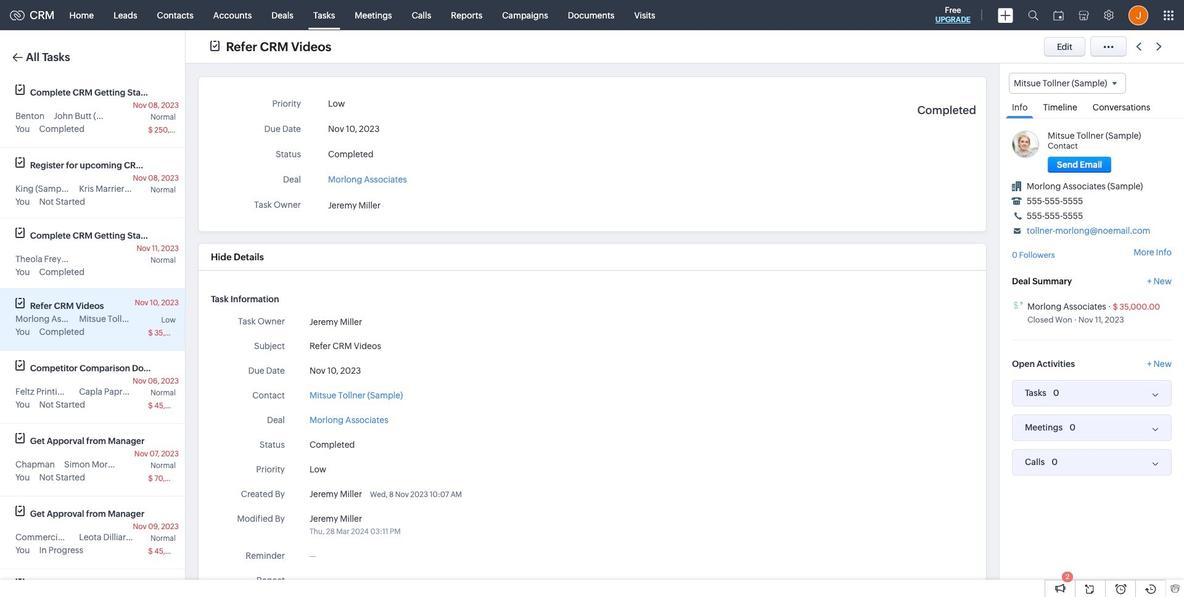 Task type: locate. For each thing, give the bounding box(es) containing it.
profile image
[[1129, 5, 1149, 25]]

profile element
[[1122, 0, 1156, 30]]

None field
[[1010, 73, 1127, 94]]

previous record image
[[1137, 43, 1142, 51]]

create menu element
[[991, 0, 1021, 30]]

logo image
[[10, 10, 25, 20]]

None button
[[1048, 157, 1112, 173]]

search element
[[1021, 0, 1047, 30]]



Task type: vqa. For each thing, say whether or not it's contained in the screenshot.
Create Menu 'icon'
yes



Task type: describe. For each thing, give the bounding box(es) containing it.
calendar image
[[1054, 10, 1065, 20]]

create menu image
[[998, 8, 1014, 23]]

search image
[[1029, 10, 1039, 20]]

next record image
[[1157, 43, 1165, 51]]



